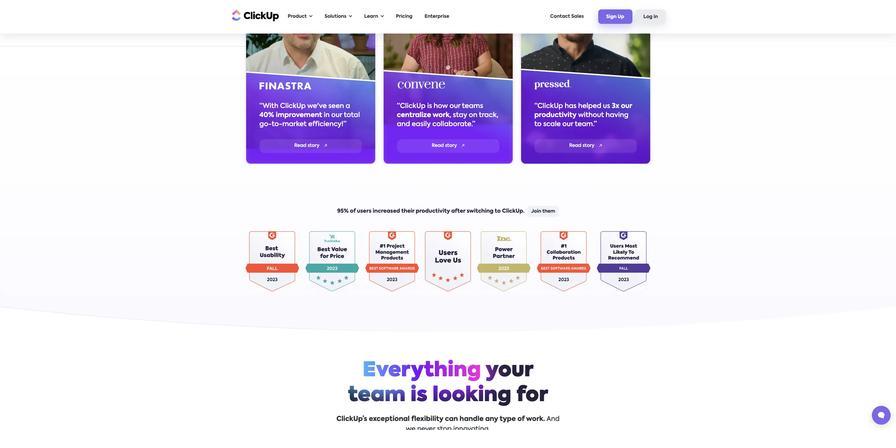 Task type: vqa. For each thing, say whether or not it's contained in the screenshot.
capterra logo
no



Task type: locate. For each thing, give the bounding box(es) containing it.
team
[[348, 386, 406, 406]]

read for efficiency!"
[[295, 143, 307, 148]]

efficiency!"
[[309, 121, 347, 128]]

1 vertical spatial of
[[518, 416, 525, 423]]

1 horizontal spatial story
[[446, 143, 457, 148]]

flexibility
[[412, 416, 444, 423]]

2 "clickup from the left
[[535, 103, 564, 110]]

"clickup
[[397, 103, 426, 110], [535, 103, 564, 110]]

our right 3x
[[622, 103, 633, 110]]

2 read from the left
[[432, 143, 444, 148]]

2 story from the left
[[446, 143, 457, 148]]

after
[[452, 209, 466, 214]]

our inside without having to scale our team."
[[563, 121, 574, 128]]

stop
[[437, 426, 452, 430]]

read
[[295, 143, 307, 148], [432, 143, 444, 148], [570, 143, 582, 148]]

"clickup up scale
[[535, 103, 564, 110]]

"with clickup we've seen a 40% improvement
[[260, 103, 350, 119]]

1 horizontal spatial read
[[432, 143, 444, 148]]

go-
[[260, 121, 272, 128]]

and we never stop innovating.
[[406, 416, 560, 430]]

join them
[[532, 209, 556, 214]]

productivity right their
[[416, 209, 450, 214]]

solutions button
[[321, 10, 356, 23]]

stay
[[453, 112, 468, 119]]

, stay on track, and easily collaborate."
[[397, 112, 499, 128]]

up
[[618, 15, 625, 19]]

1 vertical spatial to
[[495, 209, 501, 214]]

everything
[[363, 361, 481, 381]]

2 horizontal spatial read
[[570, 143, 582, 148]]

1 horizontal spatial to
[[535, 121, 542, 128]]

"clickup inside "clickup is how our teams centralize work
[[397, 103, 426, 110]]

2 read story link from the left
[[397, 139, 500, 153]]

our up the ","
[[450, 103, 461, 110]]

0 vertical spatial productivity
[[535, 112, 577, 119]]

1 read from the left
[[295, 143, 307, 148]]

0 horizontal spatial read
[[295, 143, 307, 148]]

0 vertical spatial to
[[535, 121, 542, 128]]

a
[[346, 103, 350, 110]]

can
[[445, 416, 458, 423]]

log in link
[[636, 9, 667, 24]]

"clickup is how our teams centralize work
[[397, 103, 484, 119]]

0 vertical spatial in
[[654, 15, 659, 19]]

0 horizontal spatial in
[[324, 112, 330, 119]]

read story down team."
[[570, 143, 595, 148]]

is
[[428, 103, 432, 110], [411, 386, 428, 406]]

us
[[604, 103, 611, 110]]

2 horizontal spatial read story link
[[535, 139, 637, 153]]

1 vertical spatial productivity
[[416, 209, 450, 214]]

3 read story from the left
[[570, 143, 595, 148]]

learn button
[[361, 10, 388, 23]]

in
[[654, 15, 659, 19], [324, 112, 330, 119]]

product button
[[285, 10, 316, 23]]

market
[[283, 121, 307, 128]]

story down efficiency!"
[[308, 143, 320, 148]]

our inside "clickup is how our teams centralize work
[[450, 103, 461, 110]]

1 read story from the left
[[295, 143, 320, 148]]

log in
[[644, 15, 659, 19]]

3x our productivity
[[535, 103, 633, 119]]

1 read story link from the left
[[260, 139, 362, 153]]

story
[[308, 143, 320, 148], [446, 143, 457, 148], [583, 143, 595, 148]]

0 horizontal spatial to
[[495, 209, 501, 214]]

productivity up scale
[[535, 112, 577, 119]]

1 horizontal spatial productivity
[[535, 112, 577, 119]]

read down collaborate."
[[432, 143, 444, 148]]

read story link for collaborate."
[[397, 139, 500, 153]]

type
[[500, 416, 516, 423]]

our down "seen" on the left top of the page
[[332, 112, 343, 119]]

1 vertical spatial in
[[324, 112, 330, 119]]

easily
[[412, 121, 431, 128]]

read story link down team."
[[535, 139, 637, 153]]

our
[[450, 103, 461, 110], [622, 103, 633, 110], [332, 112, 343, 119], [563, 121, 574, 128]]

various 2023 award badges image
[[232, 231, 665, 292]]

is inside "clickup is how our teams centralize work
[[428, 103, 432, 110]]

work.
[[527, 416, 546, 423]]

0 horizontal spatial "clickup
[[397, 103, 426, 110]]

"clickup for "clickup has helped us
[[535, 103, 564, 110]]

0 horizontal spatial story
[[308, 143, 320, 148]]

3 read story link from the left
[[535, 139, 637, 153]]

them
[[543, 209, 556, 214]]

story down team."
[[583, 143, 595, 148]]

read down team."
[[570, 143, 582, 148]]

enterprise link
[[422, 10, 453, 23]]

1 horizontal spatial read story
[[432, 143, 457, 148]]

of right 95%
[[350, 209, 356, 214]]

to
[[535, 121, 542, 128], [495, 209, 501, 214]]

0 horizontal spatial read story
[[295, 143, 320, 148]]

95% of users increased their productivity after switching to clickup.
[[338, 209, 525, 214]]

of
[[350, 209, 356, 214], [518, 416, 525, 423]]

1 "clickup from the left
[[397, 103, 426, 110]]

and
[[397, 121, 410, 128]]

2 horizontal spatial read story
[[570, 143, 595, 148]]

to left scale
[[535, 121, 542, 128]]

sign up button
[[599, 9, 633, 24]]

any
[[486, 416, 499, 423]]

has
[[565, 103, 577, 110]]

1 vertical spatial is
[[411, 386, 428, 406]]

95%
[[338, 209, 349, 214]]

in up efficiency!"
[[324, 112, 330, 119]]

sign up
[[607, 15, 625, 19]]

0 vertical spatial is
[[428, 103, 432, 110]]

contact sales
[[551, 14, 584, 19]]

sign
[[607, 15, 617, 19]]

"with
[[260, 103, 279, 110]]

2 horizontal spatial story
[[583, 143, 595, 148]]

read story link down collaborate."
[[397, 139, 500, 153]]

in right log
[[654, 15, 659, 19]]

our right scale
[[563, 121, 574, 128]]

2 read story from the left
[[432, 143, 457, 148]]

pricing
[[396, 14, 413, 19]]

3 read from the left
[[570, 143, 582, 148]]

in our total go-to-market efficiency!"
[[260, 112, 360, 128]]

to left clickup.
[[495, 209, 501, 214]]

improvement
[[276, 112, 322, 119]]

centralize
[[397, 112, 431, 119]]

,
[[450, 112, 452, 119]]

1 story from the left
[[308, 143, 320, 148]]

1 horizontal spatial read story link
[[397, 139, 500, 153]]

how
[[434, 103, 448, 110]]

is up flexibility
[[411, 386, 428, 406]]

read story down market
[[295, 143, 320, 148]]

0 horizontal spatial read story link
[[260, 139, 362, 153]]

story down collaborate."
[[446, 143, 457, 148]]

join
[[532, 209, 542, 214]]

teams
[[462, 103, 484, 110]]

1 horizontal spatial "clickup
[[535, 103, 564, 110]]

read story
[[295, 143, 320, 148], [432, 143, 457, 148], [570, 143, 595, 148]]

0 vertical spatial of
[[350, 209, 356, 214]]

clickup image
[[230, 9, 279, 22]]

read story link down in our total go-to-market efficiency!"
[[260, 139, 362, 153]]

read story down collaborate."
[[432, 143, 457, 148]]

of right type
[[518, 416, 525, 423]]

read story link
[[260, 139, 362, 153], [397, 139, 500, 153], [535, 139, 637, 153]]

read down market
[[295, 143, 307, 148]]

read story for efficiency!"
[[295, 143, 320, 148]]

productivity
[[535, 112, 577, 119], [416, 209, 450, 214]]

your
[[486, 361, 534, 381]]

"clickup up centralize
[[397, 103, 426, 110]]

clickup.
[[503, 209, 525, 214]]

is left how
[[428, 103, 432, 110]]

finastra image
[[246, 0, 375, 150]]

without
[[579, 112, 605, 119]]

increased
[[373, 209, 400, 214]]



Task type: describe. For each thing, give the bounding box(es) containing it.
we
[[406, 426, 416, 430]]

looking
[[433, 386, 512, 406]]

product
[[288, 14, 307, 19]]

productivity inside the 3x our productivity
[[535, 112, 577, 119]]

0 horizontal spatial of
[[350, 209, 356, 214]]

collaborate."
[[433, 121, 476, 128]]

switching
[[467, 209, 494, 214]]

pricing link
[[393, 10, 416, 23]]

40%
[[260, 112, 274, 119]]

their
[[402, 209, 415, 214]]

enterprise
[[425, 14, 450, 19]]

story for collaborate."
[[446, 143, 457, 148]]

learn
[[365, 14, 379, 19]]

for
[[517, 386, 549, 406]]

total
[[344, 112, 360, 119]]

innovating.
[[454, 426, 491, 430]]

clickup's exceptional flexibility can handle any type of work.
[[337, 416, 546, 423]]

log
[[644, 15, 653, 19]]

exceptional
[[369, 416, 410, 423]]

our inside in our total go-to-market efficiency!"
[[332, 112, 343, 119]]

helped
[[579, 103, 602, 110]]

read story link for efficiency!"
[[260, 139, 362, 153]]

track,
[[479, 112, 499, 119]]

clickup
[[280, 103, 306, 110]]

handle
[[460, 416, 484, 423]]

never
[[418, 426, 436, 430]]

scale
[[544, 121, 561, 128]]

team."
[[575, 121, 597, 128]]

we've
[[308, 103, 327, 110]]

read story for collaborate."
[[432, 143, 457, 148]]

to-
[[272, 121, 283, 128]]

0 horizontal spatial productivity
[[416, 209, 450, 214]]

1 horizontal spatial of
[[518, 416, 525, 423]]

to inside without having to scale our team."
[[535, 121, 542, 128]]

seen
[[329, 103, 344, 110]]

1 horizontal spatial in
[[654, 15, 659, 19]]

in inside in our total go-to-market efficiency!"
[[324, 112, 330, 119]]

contact
[[551, 14, 571, 19]]

is inside everything your team is looking for
[[411, 386, 428, 406]]

contact sales button
[[547, 10, 588, 23]]

on
[[469, 112, 478, 119]]

users
[[357, 209, 372, 214]]

read for collaborate."
[[432, 143, 444, 148]]

"clickup for "clickup is how our teams centralize work
[[397, 103, 426, 110]]

everything your team is looking for
[[348, 361, 549, 406]]

sales
[[572, 14, 584, 19]]

and
[[547, 416, 560, 423]]

convene image
[[384, 0, 513, 124]]

solutions
[[325, 14, 347, 19]]

story for efficiency!"
[[308, 143, 320, 148]]

work
[[433, 112, 450, 119]]

without having to scale our team."
[[535, 112, 629, 128]]

our inside the 3x our productivity
[[622, 103, 633, 110]]

having
[[606, 112, 629, 119]]

"clickup has helped us
[[535, 103, 612, 110]]

clickup's
[[337, 416, 368, 423]]

3x
[[612, 103, 620, 110]]

join them button
[[528, 206, 559, 217]]

3 story from the left
[[583, 143, 595, 148]]

pressed image
[[521, 0, 651, 164]]



